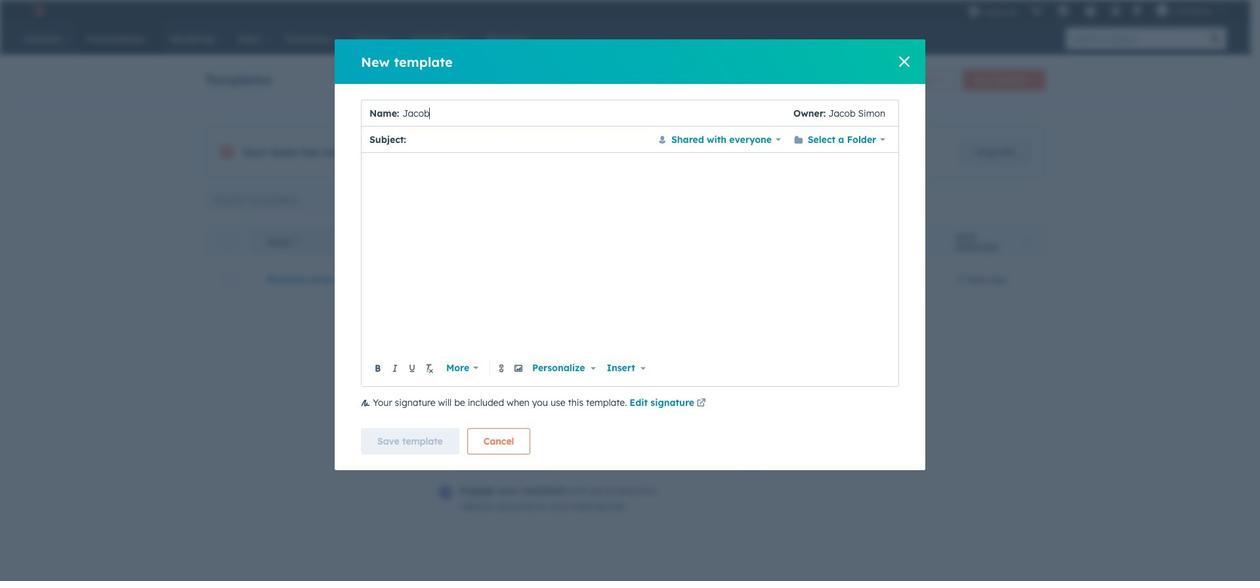 Task type: describe. For each thing, give the bounding box(es) containing it.
marketplaces image
[[1058, 6, 1070, 18]]

jacob simon image
[[1157, 5, 1169, 16]]

Search search field
[[205, 187, 365, 213]]



Task type: vqa. For each thing, say whether or not it's contained in the screenshot.
Ascending sort. Press to sort descending. element
yes



Task type: locate. For each thing, give the bounding box(es) containing it.
menu
[[962, 0, 1235, 21]]

ascending sort. press to sort descending. element
[[295, 237, 300, 248]]

Search HubSpot search field
[[1066, 28, 1205, 50]]

banner
[[205, 66, 1046, 91]]

close image
[[900, 56, 910, 67]]

dialog
[[335, 39, 926, 471]]

None text field
[[410, 132, 649, 147], [370, 161, 891, 358], [410, 132, 649, 147], [370, 161, 891, 358]]

None text field
[[399, 100, 794, 126]]

press to sort. element
[[1024, 237, 1029, 248]]

link opens in a new window image
[[697, 399, 706, 409]]

ascending sort. press to sort descending. image
[[295, 237, 300, 246]]

link opens in a new window image
[[697, 397, 706, 412]]

press to sort. image
[[1024, 237, 1029, 246]]



